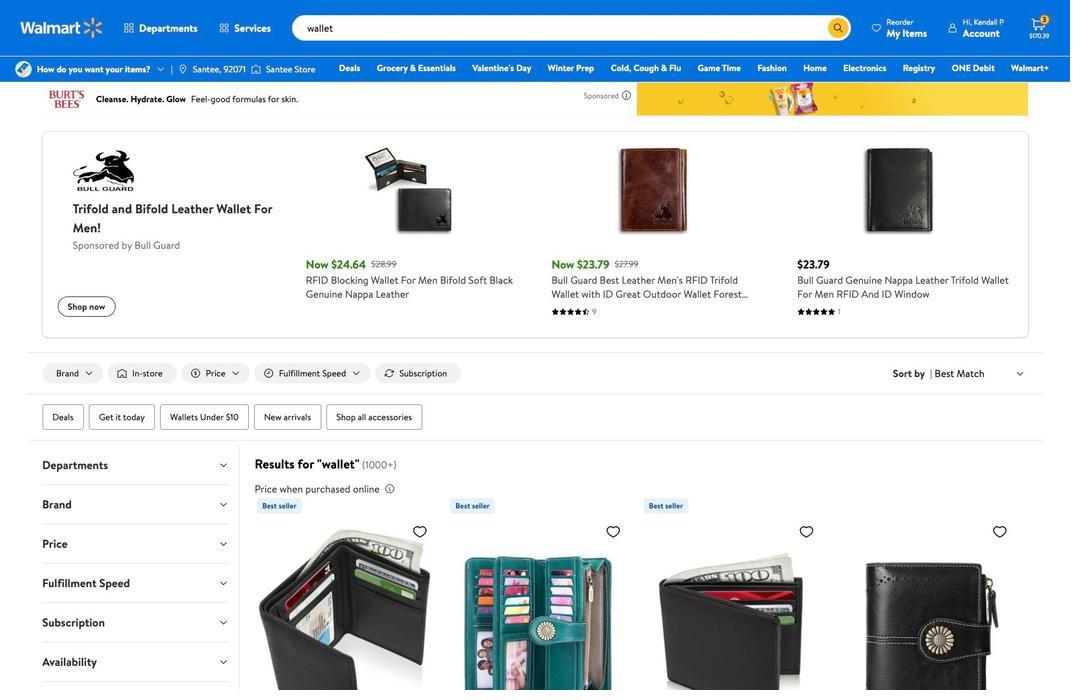 Task type: locate. For each thing, give the bounding box(es) containing it.
tab
[[32, 446, 239, 485], [32, 486, 239, 524], [32, 525, 239, 564], [32, 564, 239, 603], [32, 604, 239, 643], [32, 643, 239, 682], [32, 683, 239, 691]]

clear search field text image
[[813, 23, 824, 33]]

bull guard image
[[58, 142, 153, 200]]

sendefn small women wallet genuine leather bifold purse rfid blocking card holder image
[[838, 519, 1013, 691]]

1 tab from the top
[[32, 446, 239, 485]]

walmart image
[[20, 18, 103, 38]]

add to favorites list, genuine leather slim trifold wallets for men - mens wallet rfid blocking holiday gifts for men image
[[413, 524, 428, 540]]

Walmart Site-Wide search field
[[292, 15, 852, 41]]

4 tab from the top
[[32, 564, 239, 603]]

add to favorites list, genuine leather slim bifold wallets for men - mens wallet rfid blocking holiday gifts for men image
[[799, 524, 815, 540]]

 image
[[251, 63, 261, 76]]

sort and filter section element
[[27, 353, 1044, 394]]

 image
[[15, 61, 32, 78], [178, 64, 188, 74]]

3 tab from the top
[[32, 525, 239, 564]]



Task type: vqa. For each thing, say whether or not it's contained in the screenshot.
sort by best match image
yes



Task type: describe. For each thing, give the bounding box(es) containing it.
1 horizontal spatial  image
[[178, 64, 188, 74]]

2 tab from the top
[[32, 486, 239, 524]]

add to favorites list, sendefn wallets for women genuine leather credit card holder with rfid blocking large capacity wristlet image
[[606, 524, 621, 540]]

sort by best match image
[[1016, 369, 1026, 379]]

add to favorites list, sendefn small women wallet genuine leather bifold purse rfid blocking card holder image
[[993, 524, 1008, 540]]

7 tab from the top
[[32, 683, 239, 691]]

0 horizontal spatial  image
[[15, 61, 32, 78]]

6 tab from the top
[[32, 643, 239, 682]]

sendefn wallets for women genuine leather credit card holder with rfid blocking large capacity wristlet image
[[451, 519, 626, 691]]

Search search field
[[292, 15, 852, 41]]

ad disclaimer and feedback image
[[622, 90, 632, 100]]

search icon image
[[834, 23, 844, 33]]

legal information image
[[385, 484, 395, 494]]

genuine leather slim bifold wallets for men - mens wallet rfid blocking holiday gifts for men image
[[644, 519, 820, 691]]

genuine leather slim trifold wallets for men - mens wallet rfid blocking holiday gifts for men image
[[257, 519, 433, 691]]

5 tab from the top
[[32, 604, 239, 643]]



